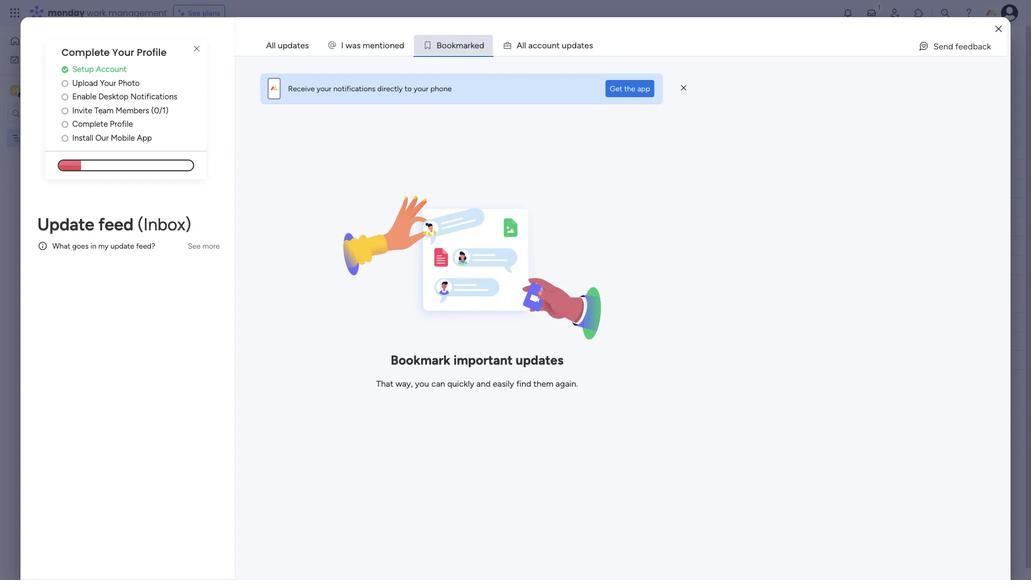 Task type: locate. For each thing, give the bounding box(es) containing it.
m
[[363, 40, 370, 50], [456, 40, 463, 50]]

m left "r" on the left of the page
[[456, 40, 463, 50]]

t up keep
[[380, 40, 383, 50]]

0 horizontal spatial work
[[36, 55, 52, 64]]

0 horizontal spatial of
[[224, 60, 231, 69]]

monday work management
[[48, 7, 167, 19]]

1 horizontal spatial d
[[479, 40, 485, 50]]

0 vertical spatial profile
[[137, 46, 167, 59]]

1 vertical spatial month
[[209, 294, 242, 308]]

way,
[[396, 379, 413, 389]]

1 horizontal spatial n
[[390, 40, 395, 50]]

your for photo
[[100, 78, 116, 88]]

first down search in workspace field
[[37, 133, 51, 143]]

18
[[543, 223, 551, 232]]

0 vertical spatial project
[[185, 108, 209, 117]]

m inside tab
[[456, 40, 463, 50]]

2 m from the left
[[456, 40, 463, 50]]

t left p
[[557, 40, 560, 50]]

see left plans
[[188, 8, 201, 17]]

column information image right date
[[561, 318, 569, 326]]

see for see plans
[[188, 8, 201, 17]]

status
[[454, 317, 476, 327]]

home button
[[6, 32, 116, 49]]

work right monday
[[87, 7, 106, 19]]

1 vertical spatial work
[[36, 55, 52, 64]]

receive your notifications directly to your phone
[[288, 84, 452, 93]]

date
[[538, 317, 553, 327]]

quickly
[[447, 379, 474, 389]]

1 circle o image from the top
[[61, 79, 68, 87]]

17
[[544, 204, 550, 212]]

1 vertical spatial circle o image
[[61, 120, 68, 128]]

1 horizontal spatial updates
[[516, 353, 564, 368]]

table
[[197, 79, 215, 88]]

first inside list box
[[37, 133, 51, 143]]

1 horizontal spatial work
[[87, 7, 106, 19]]

0 vertical spatial invite
[[955, 42, 974, 51]]

0 horizontal spatial k
[[452, 40, 456, 50]]

1 d from the left
[[399, 40, 404, 50]]

of right type
[[224, 60, 231, 69]]

work for my
[[36, 55, 52, 64]]

and left keep
[[358, 60, 370, 69]]

see for see more
[[188, 241, 201, 251]]

see plans button
[[173, 5, 225, 21]]

notifications
[[131, 92, 177, 101]]

1 horizontal spatial t
[[557, 40, 560, 50]]

0 vertical spatial circle o image
[[61, 93, 68, 101]]

2 s from the left
[[589, 40, 593, 50]]

1 m from the left
[[363, 40, 370, 50]]

1 t from the left
[[380, 40, 383, 50]]

1 vertical spatial circle o image
[[61, 107, 68, 115]]

column information image for due date
[[561, 318, 569, 326]]

1 vertical spatial your
[[100, 78, 116, 88]]

1 horizontal spatial 1
[[981, 42, 984, 51]]

2 circle o image from the top
[[61, 107, 68, 115]]

2 t from the left
[[557, 40, 560, 50]]

circle o image inside complete profile link
[[61, 120, 68, 128]]

o right b
[[447, 40, 452, 50]]

1 horizontal spatial u
[[562, 40, 567, 50]]

1 vertical spatial first
[[37, 133, 51, 143]]

nov for nov 17
[[529, 204, 542, 212]]

l up see more link
[[523, 40, 524, 50]]

2 l from the left
[[524, 40, 526, 50]]

main inside workspace selection 'element'
[[25, 85, 44, 96]]

a right i
[[352, 40, 357, 50]]

2 horizontal spatial n
[[552, 40, 557, 50]]

1 horizontal spatial your
[[414, 84, 429, 93]]

project
[[457, 60, 482, 69]]

1 horizontal spatial first
[[192, 34, 223, 58]]

1 horizontal spatial invite
[[955, 42, 974, 51]]

option
[[0, 128, 137, 131]]

4 a from the left
[[577, 40, 581, 50]]

(0/1)
[[151, 105, 169, 115]]

updates inside all updates link
[[278, 40, 309, 50]]

your for profile
[[112, 46, 134, 59]]

0 vertical spatial 1
[[981, 42, 984, 51]]

u left p
[[547, 40, 552, 50]]

s right p
[[589, 40, 593, 50]]

nov for nov 18
[[529, 223, 542, 232]]

t right p
[[581, 40, 585, 50]]

column information image
[[486, 318, 495, 326], [561, 318, 569, 326]]

0 horizontal spatial u
[[547, 40, 552, 50]]

first
[[192, 34, 223, 58], [37, 133, 51, 143]]

month right this
[[207, 142, 240, 156]]

complete inside complete profile link
[[72, 119, 108, 129]]

my
[[163, 34, 188, 58], [24, 55, 34, 64], [25, 133, 36, 143]]

1 a from the left
[[352, 40, 357, 50]]

hide
[[450, 108, 466, 117]]

your right receive
[[317, 84, 332, 93]]

1 o from the left
[[385, 40, 390, 50]]

that
[[376, 379, 394, 389]]

o left "r" on the left of the page
[[442, 40, 447, 50]]

work for monday
[[87, 7, 106, 19]]

work inside "button"
[[36, 55, 52, 64]]

circle o image down search in workspace field
[[61, 120, 68, 128]]

project right new
[[185, 108, 209, 117]]

invite inside button
[[955, 42, 974, 51]]

n left p
[[552, 40, 557, 50]]

new project button
[[163, 104, 213, 121]]

main right workspace image
[[25, 85, 44, 96]]

due date
[[523, 317, 553, 327]]

circle o image inside "install our mobile app" "link"
[[61, 134, 68, 142]]

k right b
[[452, 40, 456, 50]]

month
[[207, 142, 240, 156], [209, 294, 242, 308]]

my down home
[[24, 55, 34, 64]]

our
[[95, 133, 109, 143]]

2 e from the left
[[395, 40, 399, 50]]

0 vertical spatial month
[[207, 142, 240, 156]]

month right next
[[209, 294, 242, 308]]

1 horizontal spatial m
[[456, 40, 463, 50]]

tab
[[414, 34, 494, 56]]

o left p
[[542, 40, 547, 50]]

1 c from the left
[[533, 40, 538, 50]]

first up type
[[192, 34, 223, 58]]

see left more in the top of the page
[[188, 241, 201, 251]]

1 right / in the top of the page
[[981, 42, 984, 51]]

board down search in workspace field
[[53, 133, 72, 143]]

2 c from the left
[[538, 40, 542, 50]]

1 horizontal spatial s
[[589, 40, 593, 50]]

2 horizontal spatial t
[[581, 40, 585, 50]]

1 vertical spatial complete
[[72, 119, 108, 129]]

a right the a
[[528, 40, 533, 50]]

0 vertical spatial your
[[112, 46, 134, 59]]

month for this month
[[207, 142, 240, 156]]

n left i
[[375, 40, 380, 50]]

filter
[[355, 108, 372, 117]]

your
[[112, 46, 134, 59], [100, 78, 116, 88]]

1 horizontal spatial profile
[[137, 46, 167, 59]]

e right p
[[585, 40, 589, 50]]

main
[[179, 79, 196, 88], [25, 85, 44, 96]]

1 horizontal spatial column information image
[[561, 318, 569, 326]]

Owner field
[[388, 316, 416, 328]]

a
[[517, 40, 523, 50]]

manage
[[164, 60, 191, 69]]

what
[[52, 241, 70, 251]]

my first board down search in workspace field
[[25, 133, 72, 143]]

of right track
[[409, 60, 416, 69]]

complete
[[61, 46, 110, 59], [72, 119, 108, 129]]

what goes in my update feed?
[[52, 241, 155, 251]]

goes
[[72, 241, 89, 251]]

1 nov from the top
[[529, 204, 542, 212]]

s
[[357, 40, 361, 50], [589, 40, 593, 50]]

1 image
[[875, 1, 884, 13]]

0 vertical spatial work
[[87, 7, 106, 19]]

1 l from the left
[[523, 40, 524, 50]]

2 vertical spatial circle o image
[[61, 134, 68, 142]]

0 horizontal spatial updates
[[278, 40, 309, 50]]

circle o image
[[61, 79, 68, 87], [61, 120, 68, 128], [61, 134, 68, 142]]

2 column information image from the left
[[561, 318, 569, 326]]

2 nov from the top
[[529, 223, 542, 232]]

u right the a
[[562, 40, 567, 50]]

your right to
[[414, 84, 429, 93]]

1 horizontal spatial board
[[227, 34, 279, 58]]

main for main workspace
[[25, 85, 44, 96]]

nov left 18
[[529, 223, 542, 232]]

1 vertical spatial nov
[[529, 223, 542, 232]]

app
[[638, 84, 650, 93]]

1 vertical spatial my first board
[[25, 133, 72, 143]]

1 horizontal spatial of
[[409, 60, 416, 69]]

a l l a c c o u n t u p d a t e s
[[517, 40, 593, 50]]

main for main table
[[179, 79, 196, 88]]

my down search in workspace field
[[25, 133, 36, 143]]

1 vertical spatial updates
[[516, 353, 564, 368]]

invite for invite / 1
[[955, 42, 974, 51]]

type
[[207, 60, 222, 69]]

0 vertical spatial and
[[358, 60, 370, 69]]

my first board
[[163, 34, 279, 58], [25, 133, 72, 143]]

1 circle o image from the top
[[61, 93, 68, 101]]

work down home
[[36, 55, 52, 64]]

where
[[418, 60, 439, 69]]

your right the 'where'
[[440, 60, 455, 69]]

0 horizontal spatial profile
[[110, 119, 133, 129]]

my inside "button"
[[24, 55, 34, 64]]

my
[[98, 241, 109, 251]]

e left i
[[370, 40, 375, 50]]

stuck
[[455, 223, 474, 232]]

1 down "this month" field
[[229, 184, 232, 193]]

Due date field
[[520, 316, 556, 328]]

see for see more
[[490, 59, 503, 68]]

3 a from the left
[[528, 40, 533, 50]]

main inside 'button'
[[179, 79, 196, 88]]

2 vertical spatial see
[[188, 241, 201, 251]]

1 vertical spatial 1
[[229, 184, 232, 193]]

you
[[415, 379, 429, 389]]

o up keep
[[385, 40, 390, 50]]

My first board field
[[161, 34, 281, 58]]

1 horizontal spatial k
[[471, 40, 475, 50]]

my first board list box
[[0, 127, 137, 292]]

tab list containing all updates
[[257, 34, 1007, 56]]

circle o image down check circle icon
[[61, 79, 68, 87]]

m for e
[[363, 40, 370, 50]]

1 horizontal spatial and
[[477, 379, 491, 389]]

all updates link
[[258, 35, 318, 55]]

see plans
[[188, 8, 220, 17]]

0 vertical spatial complete
[[61, 46, 110, 59]]

kanban
[[231, 79, 256, 88]]

Priority field
[[599, 316, 628, 328]]

2 of from the left
[[409, 60, 416, 69]]

3 circle o image from the top
[[61, 134, 68, 142]]

install
[[72, 133, 93, 143]]

main left table
[[179, 79, 196, 88]]

add to favorites image
[[304, 41, 315, 51]]

1 vertical spatial and
[[477, 379, 491, 389]]

s right w on the left
[[357, 40, 361, 50]]

1 vertical spatial board
[[53, 133, 72, 143]]

0 horizontal spatial m
[[363, 40, 370, 50]]

the
[[625, 84, 636, 93]]

0 horizontal spatial first
[[37, 133, 51, 143]]

3 n from the left
[[552, 40, 557, 50]]

circle o image inside enable desktop notifications 'link'
[[61, 93, 68, 101]]

complete up setup
[[61, 46, 110, 59]]

circle o image down workspace
[[61, 107, 68, 115]]

john smith image
[[1001, 4, 1019, 21]]

0 horizontal spatial invite
[[72, 105, 92, 115]]

0 vertical spatial updates
[[278, 40, 309, 50]]

arrow down image
[[375, 106, 388, 119]]

month for next month
[[209, 294, 242, 308]]

see
[[188, 8, 201, 17], [490, 59, 503, 68], [188, 241, 201, 251]]

e right "r" on the left of the page
[[475, 40, 479, 50]]

m left i
[[363, 40, 370, 50]]

1 k from the left
[[452, 40, 456, 50]]

2 horizontal spatial d
[[572, 40, 577, 50]]

update
[[110, 241, 134, 251]]

d for a l l a c c o u n t u p d a t e s
[[572, 40, 577, 50]]

4 e from the left
[[585, 40, 589, 50]]

your inside "link"
[[100, 78, 116, 88]]

column information image right status field
[[486, 318, 495, 326]]

0 horizontal spatial t
[[380, 40, 383, 50]]

complete profile link
[[61, 118, 207, 130]]

my first board inside list box
[[25, 133, 72, 143]]

photo
[[118, 78, 140, 88]]

0 horizontal spatial board
[[53, 133, 72, 143]]

upload your photo
[[72, 78, 140, 88]]

apps image
[[914, 8, 925, 18]]

This month field
[[182, 142, 242, 156]]

tab list
[[257, 34, 1007, 56]]

0 horizontal spatial d
[[399, 40, 404, 50]]

1 vertical spatial invite
[[72, 105, 92, 115]]

a right p
[[577, 40, 581, 50]]

workspace selection element
[[10, 84, 90, 98]]

project down "this month" field
[[203, 184, 227, 193]]

profile up setup account link at the top left of the page
[[137, 46, 167, 59]]

circle o image inside upload your photo "link"
[[61, 79, 68, 87]]

0 vertical spatial circle o image
[[61, 79, 68, 87]]

1 vertical spatial profile
[[110, 119, 133, 129]]

circle o image up search in workspace field
[[61, 93, 68, 101]]

t
[[380, 40, 383, 50], [557, 40, 560, 50], [581, 40, 585, 50]]

and left easily
[[477, 379, 491, 389]]

1 u from the left
[[547, 40, 552, 50]]

circle o image inside invite team members (0/1) link
[[61, 107, 68, 115]]

1 column information image from the left
[[486, 318, 495, 326]]

l right the a
[[524, 40, 526, 50]]

2 circle o image from the top
[[61, 120, 68, 128]]

1 n from the left
[[375, 40, 380, 50]]

bookmark
[[391, 353, 451, 368]]

check circle image
[[61, 65, 68, 73]]

0 horizontal spatial s
[[357, 40, 361, 50]]

home
[[25, 36, 45, 45]]

this
[[185, 142, 204, 156]]

a up project
[[463, 40, 468, 50]]

0 horizontal spatial n
[[375, 40, 380, 50]]

profile down invite team members (0/1)
[[110, 119, 133, 129]]

circle o image
[[61, 93, 68, 101], [61, 107, 68, 115]]

updates up owners,
[[278, 40, 309, 50]]

your up setup account link at the top left of the page
[[112, 46, 134, 59]]

1 horizontal spatial my first board
[[163, 34, 279, 58]]

3 d from the left
[[572, 40, 577, 50]]

owner
[[391, 317, 413, 327]]

d for i w a s m e n t i o n e d
[[399, 40, 404, 50]]

4 o from the left
[[542, 40, 547, 50]]

e right i
[[395, 40, 399, 50]]

1 inside invite / 1 button
[[981, 42, 984, 51]]

0 vertical spatial nov
[[529, 204, 542, 212]]

1 horizontal spatial main
[[179, 79, 196, 88]]

k
[[452, 40, 456, 50], [471, 40, 475, 50]]

setup
[[72, 64, 94, 74]]

0 horizontal spatial my first board
[[25, 133, 72, 143]]

1 vertical spatial see
[[490, 59, 503, 68]]

my first board up type
[[163, 34, 279, 58]]

n right i
[[390, 40, 395, 50]]

k up project
[[471, 40, 475, 50]]

0 horizontal spatial main
[[25, 85, 44, 96]]

circle o image left install on the left top
[[61, 134, 68, 142]]

v2 done deadline image
[[504, 203, 513, 213]]

see left more
[[490, 59, 503, 68]]

0 horizontal spatial column information image
[[486, 318, 495, 326]]

board up project.
[[227, 34, 279, 58]]

easily
[[493, 379, 514, 389]]

your
[[440, 60, 455, 69], [317, 84, 332, 93], [414, 84, 429, 93]]

2 o from the left
[[442, 40, 447, 50]]

feed?
[[136, 241, 155, 251]]

complete up install on the left top
[[72, 119, 108, 129]]

nov 17
[[529, 204, 550, 212]]

l
[[523, 40, 524, 50], [524, 40, 526, 50]]

1 vertical spatial project
[[203, 184, 227, 193]]

Status field
[[451, 316, 478, 328]]

your down account
[[100, 78, 116, 88]]

0 vertical spatial my first board
[[163, 34, 279, 58]]

0 horizontal spatial 1
[[229, 184, 232, 193]]

updates up them
[[516, 353, 564, 368]]

install our mobile app
[[72, 133, 152, 143]]

due
[[523, 317, 536, 327]]

n
[[375, 40, 380, 50], [390, 40, 395, 50], [552, 40, 557, 50]]

0 vertical spatial board
[[227, 34, 279, 58]]

0 vertical spatial see
[[188, 8, 201, 17]]

nov left 17
[[529, 204, 542, 212]]

dapulse x slim image
[[190, 42, 203, 55]]

circle o image for upload
[[61, 79, 68, 87]]

stands.
[[484, 60, 507, 69]]

person button
[[288, 104, 334, 121]]



Task type: vqa. For each thing, say whether or not it's contained in the screenshot.
home option at the left of page
no



Task type: describe. For each thing, give the bounding box(es) containing it.
Search field
[[250, 105, 282, 120]]

notifications
[[334, 84, 376, 93]]

upload your photo link
[[61, 77, 207, 89]]

select product image
[[10, 8, 20, 18]]

sort
[[409, 108, 423, 117]]

monday
[[48, 7, 85, 19]]

send feedback
[[934, 41, 991, 51]]

members
[[116, 105, 149, 115]]

all
[[266, 40, 276, 50]]

see more link
[[489, 59, 523, 69]]

complete profile
[[72, 119, 133, 129]]

more
[[203, 241, 220, 251]]

p
[[567, 40, 572, 50]]

add view image
[[271, 80, 275, 88]]

account
[[96, 64, 127, 74]]

more
[[505, 59, 522, 68]]

see more
[[188, 241, 220, 251]]

done
[[456, 203, 473, 212]]

send
[[934, 41, 954, 51]]

see more
[[490, 59, 522, 68]]

feed
[[98, 214, 133, 235]]

enable
[[72, 92, 96, 101]]

my up manage
[[163, 34, 188, 58]]

circle o image for enable
[[61, 93, 68, 101]]

set
[[313, 60, 324, 69]]

next
[[185, 294, 206, 308]]

get the app
[[610, 84, 650, 93]]

assign
[[261, 60, 283, 69]]

setup account link
[[61, 63, 207, 75]]

column information image for status
[[486, 318, 495, 326]]

manage any type of project. assign owners, set timelines and keep track of where your project stands.
[[164, 60, 507, 69]]

invite for invite team members (0/1)
[[72, 105, 92, 115]]

new
[[199, 394, 214, 403]]

2 n from the left
[[390, 40, 395, 50]]

invite members image
[[890, 8, 901, 18]]

project.
[[233, 60, 259, 69]]

desktop
[[98, 92, 129, 101]]

2 k from the left
[[471, 40, 475, 50]]

3 o from the left
[[447, 40, 452, 50]]

2 horizontal spatial your
[[440, 60, 455, 69]]

add new group button
[[164, 389, 240, 407]]

management
[[108, 7, 167, 19]]

complete for complete your profile
[[61, 46, 110, 59]]

close image
[[996, 25, 1002, 33]]

add
[[184, 394, 198, 403]]

m for a
[[456, 40, 463, 50]]

inbox image
[[867, 8, 877, 18]]

w
[[346, 40, 352, 50]]

kanban button
[[223, 75, 264, 92]]

enable desktop notifications
[[72, 92, 177, 101]]

install our mobile app link
[[61, 132, 207, 144]]

mobile
[[111, 133, 135, 143]]

send feedback button
[[914, 38, 996, 55]]

main workspace
[[25, 85, 88, 96]]

this month
[[185, 142, 240, 156]]

update feed (inbox)
[[37, 214, 191, 235]]

notifications image
[[843, 8, 854, 18]]

upload
[[72, 78, 98, 88]]

tab containing b
[[414, 34, 494, 56]]

invite / 1 button
[[935, 38, 988, 55]]

i
[[383, 40, 385, 50]]

add new group
[[184, 394, 235, 403]]

i w a s m e n t i o n e d
[[341, 40, 404, 50]]

0 horizontal spatial your
[[317, 84, 332, 93]]

workspace image
[[10, 85, 21, 96]]

sort button
[[392, 104, 430, 121]]

show board description image
[[286, 41, 299, 52]]

/
[[976, 42, 979, 51]]

priority
[[601, 317, 625, 327]]

owners,
[[285, 60, 311, 69]]

2 u from the left
[[562, 40, 567, 50]]

receive
[[288, 84, 315, 93]]

search everything image
[[940, 8, 951, 18]]

dapulse x slim image
[[681, 83, 687, 93]]

m
[[12, 86, 19, 95]]

0 horizontal spatial and
[[358, 60, 370, 69]]

2 a from the left
[[463, 40, 468, 50]]

new
[[167, 108, 183, 117]]

circle o image for invite
[[61, 107, 68, 115]]

filter button
[[338, 104, 388, 121]]

r
[[468, 40, 471, 50]]

find
[[517, 379, 532, 389]]

any
[[193, 60, 205, 69]]

hide button
[[433, 104, 472, 121]]

1 e from the left
[[370, 40, 375, 50]]

board inside my first board list box
[[53, 133, 72, 143]]

0 vertical spatial first
[[192, 34, 223, 58]]

Next month field
[[182, 294, 244, 308]]

1 of from the left
[[224, 60, 231, 69]]

2 d from the left
[[479, 40, 485, 50]]

app
[[137, 133, 152, 143]]

them
[[534, 379, 554, 389]]

timelines
[[325, 60, 356, 69]]

new project
[[167, 108, 209, 117]]

workspace
[[46, 85, 88, 96]]

3 t from the left
[[581, 40, 585, 50]]

in
[[91, 241, 96, 251]]

update
[[37, 214, 94, 235]]

project inside button
[[185, 108, 209, 117]]

Search in workspace field
[[23, 107, 90, 120]]

my inside list box
[[25, 133, 36, 143]]

complete for complete profile
[[72, 119, 108, 129]]

help image
[[964, 8, 975, 18]]

enable desktop notifications link
[[61, 91, 207, 103]]

3 e from the left
[[475, 40, 479, 50]]

circle o image for install
[[61, 134, 68, 142]]

person
[[305, 108, 328, 117]]

team
[[94, 105, 114, 115]]

setup account
[[72, 64, 127, 74]]

see more button
[[184, 237, 224, 255]]

(inbox)
[[138, 214, 191, 235]]

board activity image
[[913, 40, 926, 53]]

track
[[390, 60, 407, 69]]

circle o image for complete
[[61, 120, 68, 128]]

important
[[454, 353, 513, 368]]

that way, you can quickly and easily find them again.
[[376, 379, 578, 389]]

1 s from the left
[[357, 40, 361, 50]]

invite team members (0/1) link
[[61, 104, 207, 116]]

b o o k m a r k e d
[[437, 40, 485, 50]]



